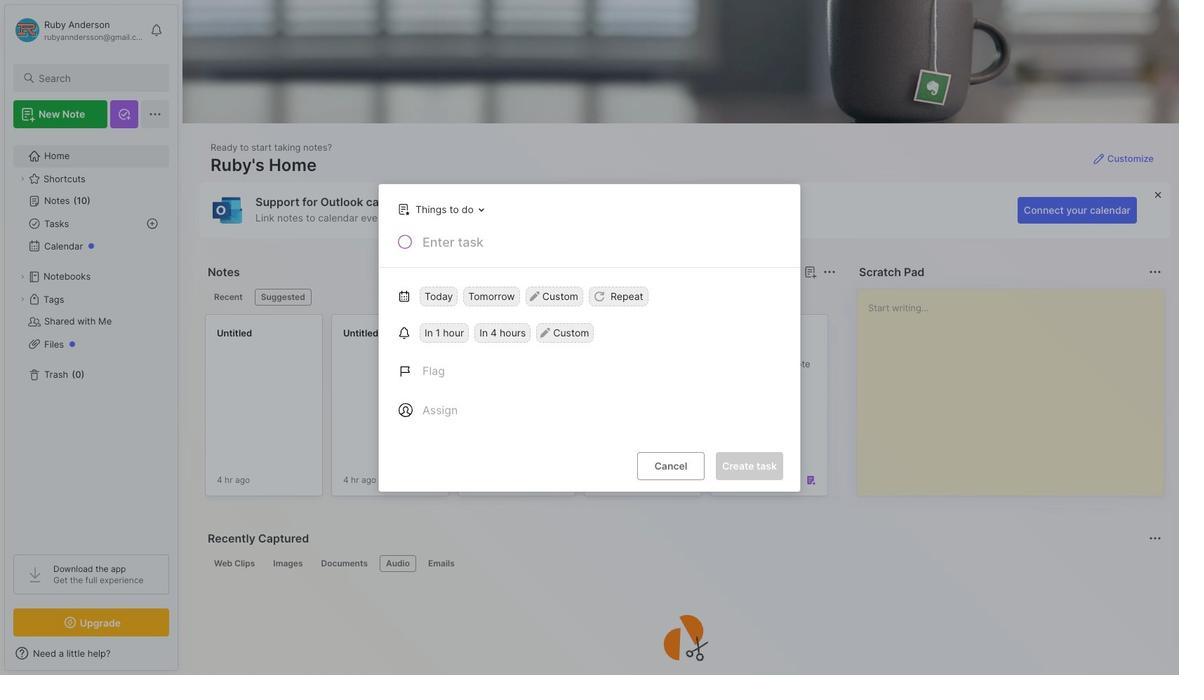 Task type: describe. For each thing, give the bounding box(es) containing it.
none search field inside main element
[[39, 69, 157, 86]]

Go to note or move task field
[[391, 199, 489, 219]]

Start writing… text field
[[868, 290, 1164, 485]]

tree inside main element
[[5, 137, 178, 543]]

Enter task text field
[[421, 233, 783, 257]]



Task type: locate. For each thing, give the bounding box(es) containing it.
tab list
[[208, 289, 834, 306], [208, 556, 1160, 573]]

1 tab list from the top
[[208, 289, 834, 306]]

tab
[[208, 289, 249, 306], [255, 289, 311, 306], [208, 556, 261, 573], [267, 556, 309, 573], [315, 556, 374, 573], [380, 556, 416, 573], [422, 556, 461, 573]]

2 tab list from the top
[[208, 556, 1160, 573]]

row group
[[205, 314, 1179, 505]]

1 vertical spatial tab list
[[208, 556, 1160, 573]]

expand tags image
[[18, 296, 27, 304]]

expand notebooks image
[[18, 273, 27, 281]]

Search text field
[[39, 72, 157, 85]]

0 vertical spatial tab list
[[208, 289, 834, 306]]

main element
[[0, 0, 182, 676]]

tree
[[5, 137, 178, 543]]

None search field
[[39, 69, 157, 86]]



Task type: vqa. For each thing, say whether or not it's contained in the screenshot.
More actions icon
no



